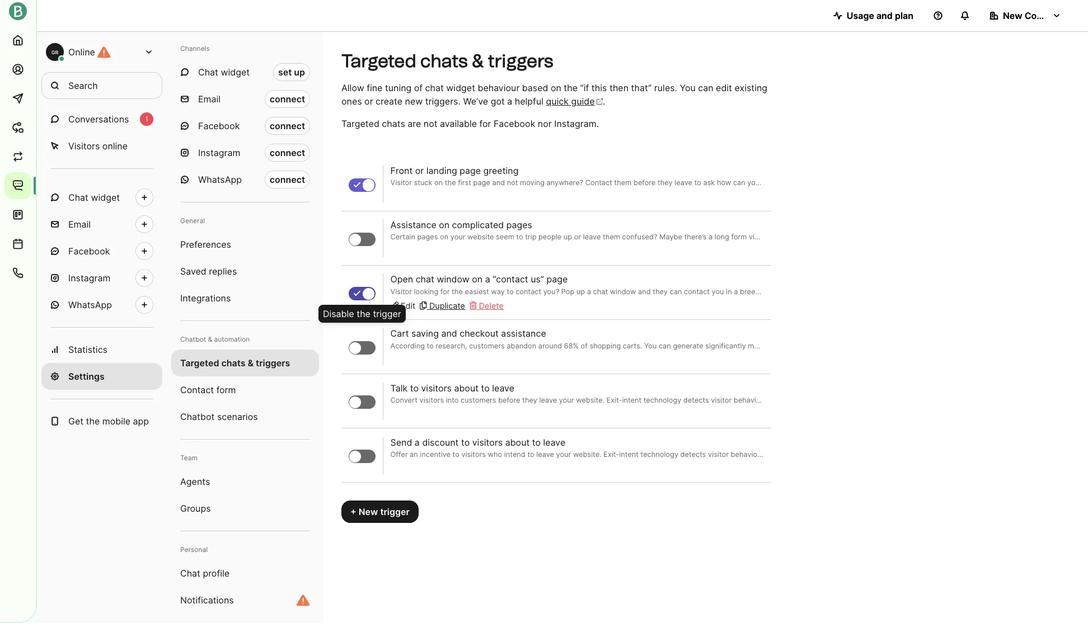 Task type: vqa. For each thing, say whether or not it's contained in the screenshot.
top filled
no



Task type: describe. For each thing, give the bounding box(es) containing it.
0 horizontal spatial instagram
[[68, 273, 111, 284]]

0 vertical spatial about
[[454, 383, 479, 394]]

1 horizontal spatial &
[[248, 358, 254, 369]]

get the mobile app link
[[41, 408, 162, 435]]

helpful
[[515, 96, 543, 107]]

mobile
[[102, 416, 130, 427]]

0 vertical spatial targeted
[[341, 50, 416, 72]]

just
[[918, 287, 933, 296]]

chat widget link
[[41, 184, 162, 211]]

back.
[[898, 287, 916, 296]]

new company
[[1003, 10, 1066, 21]]

facebook link
[[41, 238, 162, 265]]

1 vertical spatial targeted
[[341, 118, 379, 129]]

get
[[68, 416, 83, 427]]

up inside open chat window on a "contact us" page visitor looking for the easiest way to contact you? pop up a chat window and they can contact you in a breeze, rather than having to wait for an email back. just enter the url for your "contact us" page.
[[576, 287, 585, 296]]

quick
[[546, 96, 569, 107]]

page inside open chat window on a "contact us" page visitor looking for the easiest way to contact you? pop up a chat window and they can contact you in a breeze, rather than having to wait for an email back. just enter the url for your "contact us" page.
[[547, 274, 568, 285]]

talk to visitors about to leave link
[[390, 383, 764, 406]]

assistance on complicated pages
[[390, 220, 532, 231]]

saved replies link
[[171, 258, 319, 285]]

1 vertical spatial chats
[[382, 118, 405, 129]]

statistics link
[[41, 336, 162, 363]]

search link
[[41, 72, 162, 99]]

preferences
[[180, 239, 231, 250]]

automation
[[214, 335, 250, 344]]

rather
[[767, 287, 788, 296]]

not
[[424, 118, 437, 129]]

new inside button
[[1003, 10, 1022, 21]]

delete
[[479, 301, 504, 310]]

for left an
[[856, 287, 866, 296]]

agents
[[180, 476, 210, 488]]

duplicate button
[[420, 300, 465, 312]]

wait
[[840, 287, 854, 296]]

1 horizontal spatial facebook
[[198, 120, 240, 132]]

trigger
[[380, 507, 410, 518]]

0 vertical spatial chat
[[198, 67, 218, 78]]

form
[[216, 385, 236, 396]]

easiest
[[465, 287, 489, 296]]

breeze,
[[740, 287, 765, 296]]

0 horizontal spatial us"
[[531, 274, 544, 285]]

notifications
[[180, 595, 234, 606]]

1 vertical spatial email
[[68, 219, 91, 230]]

1 horizontal spatial targeted chats & triggers
[[341, 50, 553, 72]]

ones
[[341, 96, 362, 107]]

1 vertical spatial chat widget
[[68, 192, 120, 203]]

greeting
[[483, 165, 519, 177]]

1 horizontal spatial triggers
[[488, 50, 553, 72]]

integrations link
[[171, 285, 319, 312]]

groups link
[[171, 495, 319, 522]]

open chat window on a "contact us" page visitor looking for the easiest way to contact you? pop up a chat window and they can contact you in a breeze, rather than having to wait for an email back. just enter the url for your "contact us" page.
[[390, 274, 1074, 296]]

create
[[376, 96, 402, 107]]

a inside allow fine tuning of chat widget behaviour based on the "if this then that" rules. you can edit existing ones or create new triggers. we've got a helpful
[[507, 96, 512, 107]]

the left url
[[954, 287, 965, 296]]

url
[[967, 287, 981, 296]]

agents link
[[171, 468, 319, 495]]

front or landing page greeting link
[[390, 165, 764, 188]]

conversations
[[68, 114, 129, 125]]

and inside usage and plan button
[[876, 10, 893, 21]]

talk to visitors about to leave
[[390, 383, 514, 394]]

profile
[[203, 568, 230, 579]]

app
[[133, 416, 149, 427]]

quick guide link
[[546, 96, 603, 107]]

on inside allow fine tuning of chat widget behaviour based on the "if this then that" rules. you can edit existing ones or create new triggers. we've got a helpful
[[551, 82, 561, 93]]

widget inside allow fine tuning of chat widget behaviour based on the "if this then that" rules. you can edit existing ones or create new triggers. we've got a helpful
[[446, 82, 475, 93]]

duplicate
[[429, 301, 465, 310]]

online
[[102, 140, 128, 152]]

chatbot for chatbot & automation
[[180, 335, 206, 344]]

0 vertical spatial instagram
[[198, 147, 240, 158]]

0 horizontal spatial facebook
[[68, 246, 110, 257]]

complicated
[[452, 220, 504, 231]]

checkout
[[460, 328, 499, 339]]

got
[[491, 96, 505, 107]]

in
[[726, 287, 732, 296]]

1 horizontal spatial widget
[[221, 67, 250, 78]]

preferences link
[[171, 231, 319, 258]]

and inside open chat window on a "contact us" page visitor looking for the easiest way to contact you? pop up a chat window and they can contact you in a breeze, rather than having to wait for an email back. just enter the url for your "contact us" page.
[[638, 287, 651, 296]]

delete button
[[470, 300, 504, 312]]

instagram.
[[554, 118, 599, 129]]

triggers.
[[425, 96, 461, 107]]

an
[[868, 287, 876, 296]]

for down we've
[[479, 118, 491, 129]]

chatbot & automation
[[180, 335, 250, 344]]

gr
[[51, 49, 58, 55]]

chatbot for chatbot scenarios
[[180, 411, 215, 423]]

saving
[[411, 328, 439, 339]]

1 vertical spatial whatsapp
[[68, 299, 112, 311]]

2 contact from the left
[[684, 287, 710, 296]]

contact
[[180, 385, 214, 396]]

front or landing page greeting
[[390, 165, 519, 177]]

visitors online link
[[41, 133, 162, 160]]

1 contact from the left
[[516, 287, 541, 296]]

personal
[[180, 546, 208, 554]]

edit
[[401, 301, 415, 310]]

a right send
[[415, 437, 420, 448]]

0 horizontal spatial up
[[294, 67, 305, 78]]

0 horizontal spatial triggers
[[256, 358, 290, 369]]

1
[[145, 115, 148, 123]]

can inside allow fine tuning of chat widget behaviour based on the "if this then that" rules. you can edit existing ones or create new triggers. we've got a helpful
[[698, 82, 713, 93]]

online
[[68, 46, 95, 58]]

0 horizontal spatial targeted chats & triggers
[[180, 358, 290, 369]]

0 vertical spatial email
[[198, 93, 221, 105]]

send a discount to visitors about to leave link
[[390, 437, 764, 460]]

get the mobile app
[[68, 416, 149, 427]]

1 vertical spatial or
[[415, 165, 424, 177]]

integrations
[[180, 293, 231, 304]]

the up duplicate
[[452, 287, 463, 296]]

existing
[[735, 82, 767, 93]]

for right url
[[983, 287, 993, 296]]

are
[[408, 118, 421, 129]]

usage and plan button
[[824, 4, 922, 27]]

settings
[[68, 371, 105, 382]]



Task type: locate. For each thing, give the bounding box(es) containing it.
on inside assistance on complicated pages link
[[439, 220, 450, 231]]

chatbot down contact on the bottom left of page
[[180, 411, 215, 423]]

0 horizontal spatial chats
[[221, 358, 245, 369]]

new left company
[[1003, 10, 1022, 21]]

on right assistance
[[439, 220, 450, 231]]

1 vertical spatial new
[[359, 507, 378, 518]]

1 vertical spatial up
[[576, 287, 585, 296]]

2 vertical spatial &
[[248, 358, 254, 369]]

2 chatbot from the top
[[180, 411, 215, 423]]

1 horizontal spatial whatsapp
[[198, 174, 242, 185]]

chat widget
[[198, 67, 250, 78], [68, 192, 120, 203]]

connect for email
[[270, 93, 305, 105]]

0 horizontal spatial on
[[439, 220, 450, 231]]

1 vertical spatial leave
[[543, 437, 565, 448]]

0 horizontal spatial email
[[68, 219, 91, 230]]

targeted up contact on the bottom left of page
[[180, 358, 219, 369]]

2 horizontal spatial &
[[472, 50, 484, 72]]

having
[[807, 287, 829, 296]]

new
[[1003, 10, 1022, 21], [359, 507, 378, 518]]

edit
[[716, 82, 732, 93]]

contact left "you"
[[684, 287, 710, 296]]

and inside cart saving and checkout assistance link
[[441, 328, 457, 339]]

chat inside chat widget link
[[68, 192, 88, 203]]

0 vertical spatial triggers
[[488, 50, 553, 72]]

settings link
[[41, 363, 162, 390]]

"contact up way
[[493, 274, 528, 285]]

widget up email link
[[91, 192, 120, 203]]

the
[[564, 82, 578, 93], [452, 287, 463, 296], [954, 287, 965, 296], [86, 416, 100, 427]]

email down chat widget link
[[68, 219, 91, 230]]

chat profile link
[[171, 560, 319, 587]]

chat right pop
[[593, 287, 608, 296]]

0 vertical spatial and
[[876, 10, 893, 21]]

set up
[[278, 67, 305, 78]]

your
[[995, 287, 1010, 296]]

1 horizontal spatial email
[[198, 93, 221, 105]]

2 vertical spatial widget
[[91, 192, 120, 203]]

on up quick
[[551, 82, 561, 93]]

they
[[653, 287, 668, 296]]

1 vertical spatial chatbot
[[180, 411, 215, 423]]

plan
[[895, 10, 913, 21]]

1 horizontal spatial "contact
[[1012, 287, 1040, 296]]

1 vertical spatial page
[[547, 274, 568, 285]]

to
[[507, 287, 514, 296], [831, 287, 838, 296], [410, 383, 419, 394], [481, 383, 490, 394], [461, 437, 470, 448], [532, 437, 541, 448]]

2 horizontal spatial and
[[876, 10, 893, 21]]

this
[[591, 82, 607, 93]]

targeted up fine
[[341, 50, 416, 72]]

"if
[[580, 82, 589, 93]]

& up contact form link
[[248, 358, 254, 369]]

chatbot scenarios
[[180, 411, 258, 423]]

targeted chats & triggers up of
[[341, 50, 553, 72]]

0 vertical spatial new
[[1003, 10, 1022, 21]]

send
[[390, 437, 412, 448]]

or
[[364, 96, 373, 107], [415, 165, 424, 177]]

0 vertical spatial can
[[698, 82, 713, 93]]

chat widget up email link
[[68, 192, 120, 203]]

or inside allow fine tuning of chat widget behaviour based on the "if this then that" rules. you can edit existing ones or create new triggers. we've got a helpful
[[364, 96, 373, 107]]

saved replies
[[180, 266, 237, 277]]

on inside open chat window on a "contact us" page visitor looking for the easiest way to contact you? pop up a chat window and they can contact you in a breeze, rather than having to wait for an email back. just enter the url for your "contact us" page.
[[472, 274, 483, 285]]

and left plan
[[876, 10, 893, 21]]

chat up email link
[[68, 192, 88, 203]]

notifications link
[[171, 587, 319, 614]]

the up quick guide
[[564, 82, 578, 93]]

1 horizontal spatial or
[[415, 165, 424, 177]]

widget up we've
[[446, 82, 475, 93]]

contact
[[516, 287, 541, 296], [684, 287, 710, 296]]

targeted chats & triggers
[[341, 50, 553, 72], [180, 358, 290, 369]]

general
[[180, 217, 205, 225]]

on up easiest
[[472, 274, 483, 285]]

2 horizontal spatial widget
[[446, 82, 475, 93]]

2 horizontal spatial facebook
[[494, 118, 535, 129]]

nor
[[538, 118, 552, 129]]

assistance
[[501, 328, 546, 339]]

1 vertical spatial about
[[505, 437, 530, 448]]

triggers up based
[[488, 50, 553, 72]]

available
[[440, 118, 477, 129]]

2 vertical spatial chat
[[593, 287, 608, 296]]

& left the automation
[[208, 335, 212, 344]]

1 horizontal spatial new
[[1003, 10, 1022, 21]]

1 horizontal spatial page
[[547, 274, 568, 285]]

behaviour
[[478, 82, 520, 93]]

0 horizontal spatial can
[[670, 287, 682, 296]]

chats left the are
[[382, 118, 405, 129]]

a right pop
[[587, 287, 591, 296]]

can inside open chat window on a "contact us" page visitor looking for the easiest way to contact you? pop up a chat window and they can contact you in a breeze, rather than having to wait for an email back. just enter the url for your "contact us" page.
[[670, 287, 682, 296]]

and left they on the top right
[[638, 287, 651, 296]]

visitors right discount
[[472, 437, 503, 448]]

0 vertical spatial chat
[[425, 82, 444, 93]]

assistance on complicated pages link
[[390, 220, 764, 243]]

new right +
[[359, 507, 378, 518]]

1 vertical spatial "contact
[[1012, 287, 1040, 296]]

1 connect from the top
[[270, 93, 305, 105]]

or down fine
[[364, 96, 373, 107]]

chatbot scenarios link
[[171, 404, 319, 430]]

contact form
[[180, 385, 236, 396]]

widget left set
[[221, 67, 250, 78]]

new company button
[[981, 4, 1070, 27]]

a right got
[[507, 96, 512, 107]]

targeted down ones
[[341, 118, 379, 129]]

1 vertical spatial chat
[[68, 192, 88, 203]]

0 vertical spatial chatbot
[[180, 335, 206, 344]]

the inside allow fine tuning of chat widget behaviour based on the "if this then that" rules. you can edit existing ones or create new triggers. we've got a helpful
[[564, 82, 578, 93]]

0 horizontal spatial leave
[[492, 383, 514, 394]]

chat
[[198, 67, 218, 78], [68, 192, 88, 203], [180, 568, 200, 579]]

1 vertical spatial visitors
[[472, 437, 503, 448]]

1 horizontal spatial on
[[472, 274, 483, 285]]

1 horizontal spatial chats
[[382, 118, 405, 129]]

1 vertical spatial and
[[638, 287, 651, 296]]

triggers up contact form link
[[256, 358, 290, 369]]

2 vertical spatial and
[[441, 328, 457, 339]]

set
[[278, 67, 292, 78]]

0 vertical spatial window
[[437, 274, 469, 285]]

replies
[[209, 266, 237, 277]]

0 horizontal spatial about
[[454, 383, 479, 394]]

up right set
[[294, 67, 305, 78]]

chat down personal
[[180, 568, 200, 579]]

chats up of
[[420, 50, 468, 72]]

and
[[876, 10, 893, 21], [638, 287, 651, 296], [441, 328, 457, 339]]

for up duplicate
[[440, 287, 450, 296]]

"contact right your
[[1012, 287, 1040, 296]]

we've
[[463, 96, 488, 107]]

widget
[[221, 67, 250, 78], [446, 82, 475, 93], [91, 192, 120, 203]]

chat down 'channels'
[[198, 67, 218, 78]]

1 horizontal spatial leave
[[543, 437, 565, 448]]

0 horizontal spatial new
[[359, 507, 378, 518]]

on
[[551, 82, 561, 93], [439, 220, 450, 231], [472, 274, 483, 285]]

chats down the automation
[[221, 358, 245, 369]]

1 vertical spatial instagram
[[68, 273, 111, 284]]

.
[[603, 96, 605, 107]]

visitors
[[68, 140, 100, 152]]

0 vertical spatial up
[[294, 67, 305, 78]]

instagram
[[198, 147, 240, 158], [68, 273, 111, 284]]

chat
[[425, 82, 444, 93], [416, 274, 434, 285], [593, 287, 608, 296]]

1 vertical spatial triggers
[[256, 358, 290, 369]]

visitors online
[[68, 140, 128, 152]]

1 vertical spatial chat
[[416, 274, 434, 285]]

0 horizontal spatial whatsapp
[[68, 299, 112, 311]]

1 vertical spatial widget
[[446, 82, 475, 93]]

2 vertical spatial chat
[[180, 568, 200, 579]]

whatsapp up general
[[198, 174, 242, 185]]

chats
[[420, 50, 468, 72], [382, 118, 405, 129], [221, 358, 245, 369]]

cart saving and checkout assistance link
[[390, 328, 764, 351]]

whatsapp link
[[41, 292, 162, 318]]

and right saving
[[441, 328, 457, 339]]

saved
[[180, 266, 206, 277]]

0 vertical spatial chat widget
[[198, 67, 250, 78]]

& up 'behaviour'
[[472, 50, 484, 72]]

us" left page.
[[1042, 287, 1053, 296]]

0 vertical spatial targeted chats & triggers
[[341, 50, 553, 72]]

0 vertical spatial whatsapp
[[198, 174, 242, 185]]

1 vertical spatial targeted chats & triggers
[[180, 358, 290, 369]]

2 connect from the top
[[270, 120, 305, 132]]

page up you?
[[547, 274, 568, 285]]

window up easiest
[[437, 274, 469, 285]]

connect for facebook
[[270, 120, 305, 132]]

1 horizontal spatial window
[[610, 287, 636, 296]]

can right you on the right
[[698, 82, 713, 93]]

2 horizontal spatial on
[[551, 82, 561, 93]]

page right 'landing'
[[460, 165, 481, 177]]

"contact
[[493, 274, 528, 285], [1012, 287, 1040, 296]]

1 vertical spatial &
[[208, 335, 212, 344]]

2 vertical spatial targeted
[[180, 358, 219, 369]]

of
[[414, 82, 423, 93]]

1 horizontal spatial chat widget
[[198, 67, 250, 78]]

usage and plan
[[847, 10, 913, 21]]

guide
[[571, 96, 595, 107]]

chat widget down 'channels'
[[198, 67, 250, 78]]

assistance
[[390, 220, 436, 231]]

2 vertical spatial chats
[[221, 358, 245, 369]]

3 connect from the top
[[270, 147, 305, 158]]

based
[[522, 82, 548, 93]]

1 horizontal spatial contact
[[684, 287, 710, 296]]

1 horizontal spatial us"
[[1042, 287, 1053, 296]]

search
[[68, 80, 98, 91]]

or right front
[[415, 165, 424, 177]]

chat up "looking"
[[416, 274, 434, 285]]

scenarios
[[217, 411, 258, 423]]

0 horizontal spatial &
[[208, 335, 212, 344]]

0 vertical spatial visitors
[[421, 383, 452, 394]]

a up easiest
[[485, 274, 490, 285]]

0 horizontal spatial widget
[[91, 192, 120, 203]]

then
[[609, 82, 629, 93]]

targeted chats & triggers down the automation
[[180, 358, 290, 369]]

1 horizontal spatial visitors
[[472, 437, 503, 448]]

2 horizontal spatial chats
[[420, 50, 468, 72]]

0 horizontal spatial window
[[437, 274, 469, 285]]

0 vertical spatial us"
[[531, 274, 544, 285]]

window left they on the top right
[[610, 287, 636, 296]]

1 vertical spatial us"
[[1042, 287, 1053, 296]]

0 vertical spatial chats
[[420, 50, 468, 72]]

0 horizontal spatial or
[[364, 96, 373, 107]]

targeted chats & triggers link
[[171, 350, 319, 377]]

1 horizontal spatial and
[[638, 287, 651, 296]]

connect for instagram
[[270, 147, 305, 158]]

0 vertical spatial on
[[551, 82, 561, 93]]

chat up triggers.
[[425, 82, 444, 93]]

0 horizontal spatial and
[[441, 328, 457, 339]]

team
[[180, 454, 198, 462]]

1 vertical spatial window
[[610, 287, 636, 296]]

chat profile
[[180, 568, 230, 579]]

usage
[[847, 10, 874, 21]]

email link
[[41, 211, 162, 238]]

4 connect from the top
[[270, 174, 305, 185]]

email
[[878, 287, 896, 296]]

email
[[198, 93, 221, 105], [68, 219, 91, 230]]

cart saving and checkout assistance
[[390, 328, 546, 339]]

than
[[790, 287, 805, 296]]

whatsapp down instagram link
[[68, 299, 112, 311]]

the right get
[[86, 416, 100, 427]]

chat inside allow fine tuning of chat widget behaviour based on the "if this then that" rules. you can edit existing ones or create new triggers. we've got a helpful
[[425, 82, 444, 93]]

whatsapp
[[198, 174, 242, 185], [68, 299, 112, 311]]

pop
[[561, 287, 574, 296]]

1 horizontal spatial up
[[576, 287, 585, 296]]

rules.
[[654, 82, 677, 93]]

1 horizontal spatial about
[[505, 437, 530, 448]]

allow
[[341, 82, 364, 93]]

leave
[[492, 383, 514, 394], [543, 437, 565, 448]]

up right pop
[[576, 287, 585, 296]]

can right they on the top right
[[670, 287, 682, 296]]

0 vertical spatial page
[[460, 165, 481, 177]]

0 vertical spatial or
[[364, 96, 373, 107]]

chatbot left the automation
[[180, 335, 206, 344]]

you?
[[543, 287, 559, 296]]

contact left you?
[[516, 287, 541, 296]]

1 horizontal spatial instagram
[[198, 147, 240, 158]]

chat inside chat profile link
[[180, 568, 200, 579]]

1 chatbot from the top
[[180, 335, 206, 344]]

&
[[472, 50, 484, 72], [208, 335, 212, 344], [248, 358, 254, 369]]

1 vertical spatial can
[[670, 287, 682, 296]]

you
[[712, 287, 724, 296]]

us" up you?
[[531, 274, 544, 285]]

a right 'in'
[[734, 287, 738, 296]]

0 vertical spatial leave
[[492, 383, 514, 394]]

edit link
[[390, 300, 415, 312]]

connect for whatsapp
[[270, 174, 305, 185]]

visitors right talk
[[421, 383, 452, 394]]

for
[[479, 118, 491, 129], [440, 287, 450, 296], [856, 287, 866, 296], [983, 287, 993, 296]]

enter
[[935, 287, 952, 296]]

1 horizontal spatial can
[[698, 82, 713, 93]]

0 vertical spatial "contact
[[493, 274, 528, 285]]

email down 'channels'
[[198, 93, 221, 105]]

company
[[1025, 10, 1066, 21]]

window
[[437, 274, 469, 285], [610, 287, 636, 296]]



